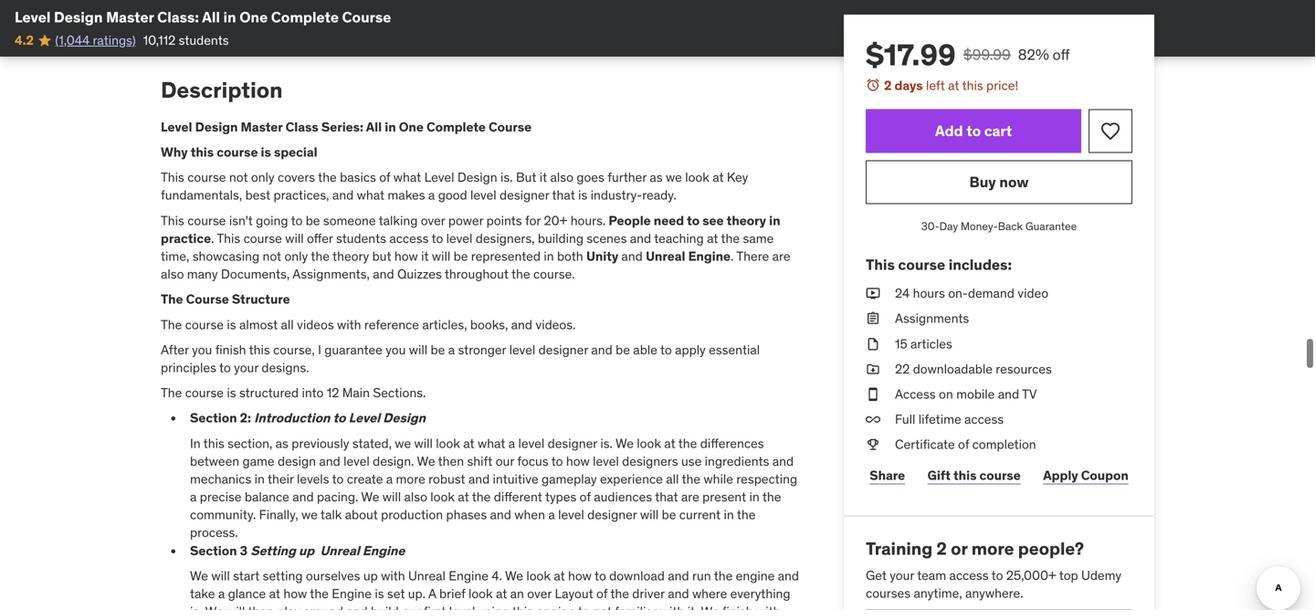 Task type: vqa. For each thing, say whether or not it's contained in the screenshot.
The I
yes



Task type: locate. For each thing, give the bounding box(es) containing it.
in down respecting
[[749, 489, 760, 505]]

in inside . this course will offer students access to level designers, building scenes and teaching at the same time, showcasing not only the theory but how it will be represented in both
[[544, 248, 554, 264]]

0 vertical spatial all
[[202, 8, 220, 26]]

your
[[234, 359, 258, 376], [890, 567, 914, 584]]

designer down 'audiences'
[[587, 507, 637, 523]]

xsmall image
[[866, 310, 880, 328], [866, 335, 880, 353], [866, 411, 880, 428], [866, 436, 880, 454]]

at right left
[[948, 77, 959, 94]]

designer down but
[[500, 187, 549, 203]]

share button
[[866, 457, 909, 494]]

access down the 'talking'
[[389, 230, 429, 246]]

1 vertical spatial .
[[731, 248, 734, 264]]

1 vertical spatial master
[[241, 119, 283, 135]]

levels
[[297, 471, 329, 487]]

level up stated,
[[349, 410, 380, 426]]

1 section from the top
[[190, 410, 237, 426]]

with left it.
[[660, 603, 684, 610]]

1 horizontal spatial theory
[[727, 212, 766, 229]]

will down 'audiences'
[[640, 507, 659, 523]]

and inside . this course will offer students access to level designers, building scenes and teaching at the same time, showcasing not only the theory but how it will be represented in both
[[630, 230, 651, 246]]

. this course will offer students access to level designers, building scenes and teaching at the same time, showcasing not only the theory but how it will be represented in both
[[161, 230, 774, 264]]

represented
[[471, 248, 541, 264]]

0 horizontal spatial your
[[234, 359, 258, 376]]

course
[[217, 144, 258, 160], [187, 169, 226, 186], [187, 212, 226, 229], [243, 230, 282, 246], [898, 255, 945, 274], [185, 316, 224, 333], [185, 385, 224, 401], [979, 467, 1021, 483]]

1 vertical spatial course
[[489, 119, 532, 135]]

with up "guarantee"
[[337, 316, 361, 333]]

to up get
[[595, 567, 606, 584]]

level inside level design master class series: all in one complete course why this course is special this course not only covers the basics of what level design is. but it also goes further as we look at key fundamentals, best practices, and what makes a good level designer that is industry-ready.
[[470, 187, 496, 203]]

and down basics
[[332, 187, 354, 203]]

only down offer
[[284, 248, 308, 264]]

2 horizontal spatial what
[[478, 435, 505, 451]]

0 horizontal spatial over
[[421, 212, 445, 229]]

0 horizontal spatial is.
[[190, 603, 202, 610]]

0 vertical spatial is.
[[500, 169, 513, 186]]

up.
[[408, 585, 426, 602]]

as up design
[[275, 435, 288, 451]]

a left precise
[[190, 489, 197, 505]]

0 horizontal spatial you
[[192, 341, 212, 358]]

stated,
[[352, 435, 392, 451]]

also inside level design master class series: all in one complete course why this course is special this course not only covers the basics of what level design is. but it also goes further as we look at key fundamentals, best practices, and what makes a good level designer that is industry-ready.
[[550, 169, 573, 186]]

setting
[[250, 542, 296, 559]]

level design master class series: all in one complete course why this course is special this course not only covers the basics of what level design is. but it also goes further as we look at key fundamentals, best practices, and what makes a good level designer that is industry-ready.
[[161, 119, 748, 203]]

master inside level design master class series: all in one complete course why this course is special this course not only covers the basics of what level design is. but it also goes further as we look at key fundamentals, best practices, and what makes a good level designer that is industry-ready.
[[241, 119, 283, 135]]

take
[[190, 585, 215, 602]]

0 vertical spatial not
[[229, 169, 248, 186]]

1 horizontal spatial all
[[666, 471, 679, 487]]

1 horizontal spatial complete
[[426, 119, 486, 135]]

certificate
[[895, 436, 955, 453]]

xsmall image up the share
[[866, 436, 880, 454]]

master for class:
[[106, 8, 154, 26]]

0 vertical spatial only
[[251, 169, 275, 186]]

0 vertical spatial we
[[666, 169, 682, 186]]

how
[[394, 248, 418, 264], [566, 453, 590, 469], [568, 567, 592, 584], [283, 585, 307, 602]]

all up willingness
[[202, 8, 220, 26]]

access
[[389, 230, 429, 246], [964, 411, 1004, 427], [949, 567, 989, 584]]

1 vertical spatial our
[[402, 603, 420, 610]]

one inside level design master class series: all in one complete course why this course is special this course not only covers the basics of what level design is. but it also goes further as we look at key fundamentals, best practices, and what makes a good level designer that is industry-ready.
[[399, 119, 424, 135]]

students down someone
[[336, 230, 386, 246]]

i
[[318, 341, 321, 358]]

0 vertical spatial your
[[234, 359, 258, 376]]

are inside . there are also many documents, assignments, and quizzes throughout the course.
[[772, 248, 790, 264]]

access inside . this course will offer students access to level designers, building scenes and teaching at the same time, showcasing not only the theory but how it will be represented in both
[[389, 230, 429, 246]]

0 vertical spatial students
[[179, 32, 229, 48]]

complete
[[271, 8, 339, 26], [426, 119, 486, 135]]

we down where
[[701, 603, 719, 610]]

and left able
[[591, 341, 613, 358]]

unreal up a
[[408, 567, 446, 584]]

this inside . this course will offer students access to level designers, building scenes and teaching at the same time, showcasing not only the theory but how it will be represented in both
[[217, 230, 240, 246]]

designers
[[622, 453, 678, 469]]

on
[[939, 386, 953, 402]]

look up "robust"
[[436, 435, 460, 451]]

how inside . this course will offer students access to level designers, building scenes and teaching at the same time, showcasing not only the theory but how it will be represented in both
[[394, 248, 418, 264]]

1 xsmall image from the top
[[866, 310, 880, 328]]

for
[[525, 212, 541, 229]]

is left almost
[[227, 316, 236, 333]]

0 vertical spatial with
[[337, 316, 361, 333]]

1 vertical spatial more
[[971, 538, 1014, 560]]

also left goes
[[550, 169, 573, 186]]

be down articles,
[[431, 341, 445, 358]]

only inside . this course will offer students access to level designers, building scenes and teaching at the same time, showcasing not only the theory but how it will be represented in both
[[284, 248, 308, 264]]

more inside the course structure the course is almost all videos with reference articles, books, and videos. after you finish this course, i guarantee you will be a stronger level designer and be able to apply essential principles to your designs. the course is structured into 12 main sections. section 2: introduction to level design in this section, as previously stated, we will look at what a level designer is. we look at the differences between game design and level design. we then shift our focus to how level designers use ingredients and mechanics in their levels to create a more robust and intuitive gameplay experience all the while respecting a precise balance and pacing. we will also look at the different types of audiences that are present in the community. finally, we talk about production phases and when a level designer will be current in the process. section 3 setting up  unreal engine we will start setting ourselves up with unreal engine 4. we look at how to download and run the engine and take a glance at how the engine is set up. a brief look at an over layout of the driver and where everything is. we will then play around and build our first level using this engine to get familiar with it. we finish wi
[[396, 471, 425, 487]]

1 vertical spatial section
[[190, 542, 237, 559]]

description
[[161, 76, 283, 104]]

not up documents,
[[263, 248, 281, 264]]

gift
[[928, 467, 951, 483]]

alarm image
[[866, 78, 880, 92]]

reference
[[364, 316, 419, 333]]

are right there
[[772, 248, 790, 264]]

it
[[539, 169, 547, 186], [421, 248, 429, 264]]

goes
[[577, 169, 604, 186]]

15 articles
[[895, 335, 952, 352]]

xsmall image for 22
[[866, 360, 880, 378]]

to left see
[[687, 212, 700, 229]]

course inside the course structure the course is almost all videos with reference articles, books, and videos. after you finish this course, i guarantee you will be a stronger level designer and be able to apply essential principles to your designs. the course is structured into 12 main sections. section 2: introduction to level design in this section, as previously stated, we will look at what a level designer is. we look at the differences between game design and level design. we then shift our focus to how level designers use ingredients and mechanics in their levels to create a more robust and intuitive gameplay experience all the while respecting a precise balance and pacing. we will also look at the different types of audiences that are present in the community. finally, we talk about production phases and when a level designer will be current in the process. section 3 setting up  unreal engine we will start setting ourselves up with unreal engine 4. we look at how to download and run the engine and take a glance at how the engine is set up. a brief look at an over layout of the driver and where everything is. we will then play around and build our first level using this engine to get familiar with it. we finish wi
[[186, 291, 229, 307]]

xsmall image left access
[[866, 385, 880, 403]]

0 horizontal spatial what
[[357, 187, 385, 203]]

0 horizontal spatial more
[[396, 471, 425, 487]]

1 horizontal spatial finish
[[722, 603, 753, 610]]

about
[[345, 507, 378, 523]]

0 vertical spatial master
[[106, 8, 154, 26]]

be inside . this course will offer students access to level designers, building scenes and teaching at the same time, showcasing not only the theory but how it will be represented in both
[[454, 248, 468, 264]]

be up throughout at the top
[[454, 248, 468, 264]]

1 horizontal spatial as
[[650, 169, 663, 186]]

precise
[[200, 489, 242, 505]]

0 vertical spatial over
[[421, 212, 445, 229]]

a
[[428, 187, 435, 203], [448, 341, 455, 358], [508, 435, 515, 451], [386, 471, 393, 487], [190, 489, 197, 505], [548, 507, 555, 523], [218, 585, 225, 602]]

4 xsmall image from the top
[[866, 436, 880, 454]]

design down description
[[195, 119, 238, 135]]

. inside . this course will offer students access to level designers, building scenes and teaching at the same time, showcasing not only the theory but how it will be represented in both
[[211, 230, 214, 246]]

anytime,
[[914, 585, 962, 601]]

how up 'gameplay'
[[566, 453, 590, 469]]

all right series:
[[366, 119, 382, 135]]

0 horizontal spatial master
[[106, 8, 154, 26]]

0 horizontal spatial as
[[275, 435, 288, 451]]

0 vertical spatial our
[[496, 453, 514, 469]]

level inside the course structure the course is almost all videos with reference articles, books, and videos. after you finish this course, i guarantee you will be a stronger level designer and be able to apply essential principles to your designs. the course is structured into 12 main sections. section 2: introduction to level design in this section, as previously stated, we will look at what a level designer is. we look at the differences between game design and level design. we then shift our focus to how level designers use ingredients and mechanics in their levels to create a more robust and intuitive gameplay experience all the while respecting a precise balance and pacing. we will also look at the different types of audiences that are present in the community. finally, we talk about production phases and when a level designer will be current in the process. section 3 setting up  unreal engine we will start setting ourselves up with unreal engine 4. we look at how to download and run the engine and take a glance at how the engine is set up. a brief look at an over layout of the driver and where everything is. we will then play around and build our first level using this engine to get familiar with it. we finish wi
[[349, 410, 380, 426]]

gift this course link
[[924, 457, 1025, 494]]

ready.
[[642, 187, 676, 203]]

level up create
[[343, 453, 370, 469]]

0 vertical spatial unreal
[[646, 248, 685, 264]]

1 vertical spatial 2
[[936, 538, 947, 560]]

2 horizontal spatial with
[[660, 603, 684, 610]]

1 horizontal spatial not
[[263, 248, 281, 264]]

talking
[[379, 212, 418, 229]]

1 horizontal spatial is.
[[500, 169, 513, 186]]

access down or
[[949, 567, 989, 584]]

1 horizontal spatial what
[[393, 169, 421, 186]]

engine up 'brief'
[[449, 567, 489, 584]]

xsmall image left assignments
[[866, 310, 880, 328]]

level
[[470, 187, 496, 203], [446, 230, 472, 246], [509, 341, 535, 358], [518, 435, 544, 451], [343, 453, 370, 469], [593, 453, 619, 469], [558, 507, 584, 523], [449, 603, 475, 610]]

0 vertical spatial then
[[438, 453, 464, 469]]

we up the designers
[[615, 435, 634, 451]]

0 horizontal spatial finish
[[215, 341, 246, 358]]

learn
[[273, 27, 301, 43]]

xsmall image for access
[[866, 385, 880, 403]]

1 vertical spatial are
[[681, 489, 699, 505]]

your inside the course structure the course is almost all videos with reference articles, books, and videos. after you finish this course, i guarantee you will be a stronger level designer and be able to apply essential principles to your designs. the course is structured into 12 main sections. section 2: introduction to level design in this section, as previously stated, we will look at what a level designer is. we look at the differences between game design and level design. we then shift our focus to how level designers use ingredients and mechanics in their levels to create a more robust and intuitive gameplay experience all the while respecting a precise balance and pacing. we will also look at the different types of audiences that are present in the community. finally, we talk about production phases and when a level designer will be current in the process. section 3 setting up  unreal engine we will start setting ourselves up with unreal engine 4. we look at how to download and run the engine and take a glance at how the engine is set up. a brief look at an over layout of the driver and where everything is. we will then play around and build our first level using this engine to get familiar with it. we finish wi
[[234, 359, 258, 376]]

xsmall image for full lifetime access
[[866, 411, 880, 428]]

level down types
[[558, 507, 584, 523]]

xsmall image
[[161, 27, 175, 44], [866, 285, 880, 302], [866, 360, 880, 378], [866, 385, 880, 403]]

play
[[277, 603, 300, 610]]

1 vertical spatial students
[[336, 230, 386, 246]]

2 vertical spatial what
[[478, 435, 505, 451]]

now
[[999, 173, 1029, 191]]

2 vertical spatial we
[[301, 507, 318, 523]]

0 vertical spatial the
[[161, 291, 183, 307]]

xsmall image down "class:"
[[161, 27, 175, 44]]

3 xsmall image from the top
[[866, 411, 880, 428]]

what down basics
[[357, 187, 385, 203]]

then up "robust"
[[438, 453, 464, 469]]

design up (1,044
[[54, 8, 103, 26]]

2 vertical spatial is.
[[190, 603, 202, 610]]

$17.99
[[866, 37, 956, 73]]

money-
[[961, 219, 998, 233]]

2 vertical spatial the
[[161, 385, 182, 401]]

the down represented
[[511, 266, 530, 282]]

of right basics
[[379, 169, 390, 186]]

with
[[337, 316, 361, 333], [381, 567, 405, 584], [660, 603, 684, 610]]

1 vertical spatial as
[[275, 435, 288, 451]]

course inside level design master class series: all in one complete course why this course is special this course not only covers the basics of what level design is. but it also goes further as we look at key fundamentals, best practices, and what makes a good level designer that is industry-ready.
[[489, 119, 532, 135]]

and down different
[[490, 507, 511, 523]]

0 horizontal spatial theory
[[332, 248, 369, 264]]

0 vertical spatial also
[[550, 169, 573, 186]]

24
[[895, 285, 910, 301]]

back
[[998, 219, 1023, 233]]

add to cart
[[935, 121, 1012, 140]]

0 vertical spatial more
[[396, 471, 425, 487]]

finally,
[[259, 507, 298, 523]]

it inside . this course will offer students access to level designers, building scenes and teaching at the same time, showcasing not only the theory but how it will be represented in both
[[421, 248, 429, 264]]

will
[[285, 230, 304, 246], [432, 248, 450, 264], [409, 341, 428, 358], [414, 435, 433, 451], [382, 489, 401, 505], [640, 507, 659, 523], [211, 567, 230, 584], [226, 603, 245, 610]]

. for this
[[211, 230, 214, 246]]

all down the designers
[[666, 471, 679, 487]]

engine up everything
[[736, 567, 775, 584]]

the up after
[[161, 316, 182, 333]]

be up offer
[[306, 212, 320, 229]]

of inside level design master class series: all in one complete course why this course is special this course not only covers the basics of what level design is. but it also goes further as we look at key fundamentals, best practices, and what makes a good level designer that is industry-ready.
[[379, 169, 390, 186]]

is. down take
[[190, 603, 202, 610]]

1 horizontal spatial over
[[527, 585, 552, 602]]

what
[[393, 169, 421, 186], [357, 187, 385, 203], [478, 435, 505, 451]]

2 xsmall image from the top
[[866, 335, 880, 353]]

it inside level design master class series: all in one complete course why this course is special this course not only covers the basics of what level design is. but it also goes further as we look at key fundamentals, best practices, and what makes a good level designer that is industry-ready.
[[539, 169, 547, 186]]

your inside training 2 or more people? get your team access to 25,000+ top udemy courses anytime, anywhere.
[[890, 567, 914, 584]]

level down power
[[446, 230, 472, 246]]

current
[[679, 507, 721, 523]]

are up current
[[681, 489, 699, 505]]

(1,044
[[55, 32, 90, 48]]

0 vertical spatial engine
[[736, 567, 775, 584]]

look left key
[[685, 169, 709, 186]]

master left class
[[241, 119, 283, 135]]

we up ready.
[[666, 169, 682, 186]]

different
[[494, 489, 542, 505]]

section,
[[228, 435, 272, 451]]

course down many
[[186, 291, 229, 307]]

0 horizontal spatial are
[[681, 489, 699, 505]]

section up in at left
[[190, 410, 237, 426]]

gameplay
[[542, 471, 597, 487]]

2 section from the top
[[190, 542, 237, 559]]

level up good at the left top of the page
[[424, 169, 454, 186]]

tv
[[1022, 386, 1037, 402]]

structure
[[232, 291, 290, 307]]

it right but
[[539, 169, 547, 186]]

1 vertical spatial what
[[357, 187, 385, 203]]

0 vertical spatial finish
[[215, 341, 246, 358]]

1 vertical spatial with
[[381, 567, 405, 584]]

design down sections.
[[383, 410, 426, 426]]

willingness to learn the craft of level designing
[[190, 27, 461, 43]]

1 the from the top
[[161, 291, 183, 307]]

this inside level design master class series: all in one complete course why this course is special this course not only covers the basics of what level design is. but it also goes further as we look at key fundamentals, best practices, and what makes a good level designer that is industry-ready.
[[161, 169, 184, 186]]

this up between
[[203, 435, 224, 451]]

and inside . there are also many documents, assignments, and quizzes throughout the course.
[[373, 266, 394, 282]]

main
[[342, 385, 370, 401]]

1 horizontal spatial students
[[336, 230, 386, 246]]

xsmall image left 22
[[866, 360, 880, 378]]

at up layout
[[554, 567, 565, 584]]

in
[[223, 8, 236, 26], [385, 119, 396, 135], [769, 212, 780, 229], [544, 248, 554, 264], [254, 471, 265, 487], [749, 489, 760, 505], [724, 507, 734, 523]]

1 horizontal spatial unreal
[[408, 567, 446, 584]]

off
[[1053, 45, 1070, 64]]

1 horizontal spatial engine
[[736, 567, 775, 584]]

apply
[[1043, 467, 1078, 483]]

1 horizontal spatial our
[[496, 453, 514, 469]]

0 vertical spatial .
[[211, 230, 214, 246]]

be left able
[[616, 341, 630, 358]]

certificate of completion
[[895, 436, 1036, 453]]

2 horizontal spatial is.
[[600, 435, 613, 451]]

then down glance
[[248, 603, 274, 610]]

1 vertical spatial engine
[[536, 603, 575, 610]]

price!
[[986, 77, 1018, 94]]

1 vertical spatial it
[[421, 248, 429, 264]]

production
[[381, 507, 443, 523]]

our
[[496, 453, 514, 469], [402, 603, 420, 610]]

2 horizontal spatial also
[[550, 169, 573, 186]]

xsmall image for 15 articles
[[866, 335, 880, 353]]

buy now
[[969, 173, 1029, 191]]

both
[[557, 248, 583, 264]]

1 horizontal spatial we
[[395, 435, 411, 451]]

0 horizontal spatial 2
[[884, 77, 892, 94]]

types
[[545, 489, 577, 505]]

0 vertical spatial theory
[[727, 212, 766, 229]]

1 horizontal spatial your
[[890, 567, 914, 584]]

to inside . this course will offer students access to level designers, building scenes and teaching at the same time, showcasing not only the theory but how it will be represented in both
[[432, 230, 443, 246]]

as up ready.
[[650, 169, 663, 186]]

1 horizontal spatial it
[[539, 169, 547, 186]]

game
[[242, 453, 275, 469]]

1 vertical spatial access
[[964, 411, 1004, 427]]

1 vertical spatial one
[[399, 119, 424, 135]]

2 you from the left
[[386, 341, 406, 358]]

to inside training 2 or more people? get your team access to 25,000+ top udemy courses anytime, anywhere.
[[991, 567, 1003, 584]]

that up 20+
[[552, 187, 575, 203]]

more down design. in the left of the page
[[396, 471, 425, 487]]

to right able
[[660, 341, 672, 358]]

what inside the course structure the course is almost all videos with reference articles, books, and videos. after you finish this course, i guarantee you will be a stronger level designer and be able to apply essential principles to your designs. the course is structured into 12 main sections. section 2: introduction to level design in this section, as previously stated, we will look at what a level designer is. we look at the differences between game design and level design. we then shift our focus to how level designers use ingredients and mechanics in their levels to create a more robust and intuitive gameplay experience all the while respecting a precise balance and pacing. we will also look at the different types of audiences that are present in the community. finally, we talk about production phases and when a level designer will be current in the process. section 3 setting up  unreal engine we will start setting ourselves up with unreal engine 4. we look at how to download and run the engine and take a glance at how the engine is set up. a brief look at an over layout of the driver and where everything is. we will then play around and build our first level using this engine to get familiar with it. we finish wi
[[478, 435, 505, 451]]

we right 4.
[[505, 567, 523, 584]]

training 2 or more people? get your team access to 25,000+ top udemy courses anytime, anywhere.
[[866, 538, 1122, 601]]

is left the structured
[[227, 385, 236, 401]]

this course includes:
[[866, 255, 1012, 274]]

1 horizontal spatial course
[[342, 8, 391, 26]]

0 horizontal spatial also
[[161, 266, 184, 282]]

0 horizontal spatial complete
[[271, 8, 339, 26]]

your up the structured
[[234, 359, 258, 376]]

. left there
[[731, 248, 734, 264]]

0 vertical spatial 2
[[884, 77, 892, 94]]

at inside level design master class series: all in one complete course why this course is special this course not only covers the basics of what level design is. but it also goes further as we look at key fundamentals, best practices, and what makes a good level designer that is industry-ready.
[[713, 169, 724, 186]]

is
[[261, 144, 271, 160], [578, 187, 587, 203], [227, 316, 236, 333], [227, 385, 236, 401], [375, 585, 384, 602]]

1 horizontal spatial then
[[438, 453, 464, 469]]

finish down almost
[[215, 341, 246, 358]]

series:
[[321, 119, 363, 135]]

we up take
[[190, 567, 208, 584]]

unity
[[586, 248, 618, 264]]

the inside level design master class series: all in one complete course why this course is special this course not only covers the basics of what level design is. but it also goes further as we look at key fundamentals, best practices, and what makes a good level designer that is industry-ready.
[[318, 169, 337, 186]]

2 vertical spatial access
[[949, 567, 989, 584]]

and up it.
[[668, 585, 689, 602]]

1 vertical spatial unreal
[[320, 542, 360, 559]]

to down 12
[[333, 410, 346, 426]]

. inside . there are also many documents, assignments, and quizzes throughout the course.
[[731, 248, 734, 264]]

0 horizontal spatial not
[[229, 169, 248, 186]]

1 horizontal spatial are
[[772, 248, 790, 264]]

theory inside . this course will offer students access to level designers, building scenes and teaching at the same time, showcasing not only the theory but how it will be represented in both
[[332, 248, 369, 264]]

1 vertical spatial also
[[161, 266, 184, 282]]

section
[[190, 410, 237, 426], [190, 542, 237, 559]]

phases
[[446, 507, 487, 523]]

unreal down the teaching
[[646, 248, 685, 264]]

be left current
[[662, 507, 676, 523]]

the left craft
[[304, 27, 323, 43]]

0 horizontal spatial it
[[421, 248, 429, 264]]

1 vertical spatial then
[[248, 603, 274, 610]]

xsmall image left the 24
[[866, 285, 880, 302]]

1 horizontal spatial that
[[655, 489, 678, 505]]

0 horizontal spatial .
[[211, 230, 214, 246]]

1 vertical spatial finish
[[722, 603, 753, 610]]

the down principles
[[161, 385, 182, 401]]

0 vertical spatial all
[[281, 316, 294, 333]]

one
[[239, 8, 268, 26], [399, 119, 424, 135]]

cart
[[984, 121, 1012, 140]]

0 vertical spatial it
[[539, 169, 547, 186]]

and
[[332, 187, 354, 203], [630, 230, 651, 246], [621, 248, 643, 264], [373, 266, 394, 282], [511, 316, 532, 333], [591, 341, 613, 358], [998, 386, 1019, 402], [319, 453, 340, 469], [772, 453, 794, 469], [468, 471, 490, 487], [292, 489, 314, 505], [490, 507, 511, 523], [668, 567, 689, 584], [778, 567, 799, 584], [668, 585, 689, 602], [346, 603, 368, 610]]

and left run at the bottom of page
[[668, 567, 689, 584]]

1 vertical spatial over
[[527, 585, 552, 602]]

1 vertical spatial is.
[[600, 435, 613, 451]]

course.
[[533, 266, 575, 282]]

.
[[211, 230, 214, 246], [731, 248, 734, 264]]



Task type: describe. For each thing, give the bounding box(es) containing it.
audiences
[[594, 489, 652, 505]]

is up build
[[375, 585, 384, 602]]

over inside the course structure the course is almost all videos with reference articles, books, and videos. after you finish this course, i guarantee you will be a stronger level designer and be able to apply essential principles to your designs. the course is structured into 12 main sections. section 2: introduction to level design in this section, as previously stated, we will look at what a level designer is. we look at the differences between game design and level design. we then shift our focus to how level designers use ingredients and mechanics in their levels to create a more robust and intuitive gameplay experience all the while respecting a precise balance and pacing. we will also look at the different types of audiences that are present in the community. finally, we talk about production phases and when a level designer will be current in the process. section 3 setting up  unreal engine we will start setting ourselves up with unreal engine 4. we look at how to download and run the engine and take a glance at how the engine is set up. a brief look at an over layout of the driver and where everything is. we will then play around and build our first level using this engine to get familiar with it. we finish wi
[[527, 585, 552, 602]]

course up after
[[185, 316, 224, 333]]

students inside . this course will offer students access to level designers, building scenes and teaching at the same time, showcasing not only the theory but how it will be represented in both
[[336, 230, 386, 246]]

the up familiar
[[610, 585, 629, 602]]

share
[[870, 467, 905, 483]]

unity and unreal engine
[[586, 248, 731, 264]]

and right unity
[[621, 248, 643, 264]]

$99.99
[[963, 45, 1011, 64]]

3
[[240, 542, 248, 559]]

guarantee
[[1025, 219, 1077, 233]]

a down design. in the left of the page
[[386, 471, 393, 487]]

to inside add to cart button
[[966, 121, 981, 140]]

0 vertical spatial course
[[342, 8, 391, 26]]

of down full lifetime access
[[958, 436, 969, 453]]

that inside the course structure the course is almost all videos with reference articles, books, and videos. after you finish this course, i guarantee you will be a stronger level designer and be able to apply essential principles to your designs. the course is structured into 12 main sections. section 2: introduction to level design in this section, as previously stated, we will look at what a level designer is. we look at the differences between game design and level design. we then shift our focus to how level designers use ingredients and mechanics in their levels to create a more robust and intuitive gameplay experience all the while respecting a precise balance and pacing. we will also look at the different types of audiences that are present in the community. finally, we talk about production phases and when a level designer will be current in the process. section 3 setting up  unreal engine we will start setting ourselves up with unreal engine 4. we look at how to download and run the engine and take a glance at how the engine is set up. a brief look at an over layout of the driver and where everything is. we will then play around and build our first level using this engine to get familiar with it. we finish wi
[[655, 489, 678, 505]]

designer down videos.
[[538, 341, 588, 358]]

course down completion
[[979, 467, 1021, 483]]

process.
[[190, 524, 238, 541]]

level up 4.2
[[15, 8, 51, 26]]

engine down the 'ourselves'
[[332, 585, 372, 602]]

top
[[1059, 567, 1078, 584]]

all inside level design master class series: all in one complete course why this course is special this course not only covers the basics of what level design is. but it also goes further as we look at key fundamentals, best practices, and what makes a good level designer that is industry-ready.
[[366, 119, 382, 135]]

designer inside level design master class series: all in one complete course why this course is special this course not only covers the basics of what level design is. but it also goes further as we look at key fundamentals, best practices, and what makes a good level designer that is industry-ready.
[[500, 187, 549, 203]]

and inside level design master class series: all in one complete course why this course is special this course not only covers the basics of what level design is. but it also goes further as we look at key fundamentals, best practices, and what makes a good level designer that is industry-ready.
[[332, 187, 354, 203]]

design
[[278, 453, 316, 469]]

many
[[187, 266, 218, 282]]

using
[[478, 603, 509, 610]]

good
[[438, 187, 467, 203]]

after
[[161, 341, 189, 358]]

1 vertical spatial we
[[395, 435, 411, 451]]

to down layout
[[578, 603, 590, 610]]

0 horizontal spatial then
[[248, 603, 274, 610]]

the down see
[[721, 230, 740, 246]]

structured
[[239, 385, 299, 401]]

books,
[[470, 316, 508, 333]]

also inside . there are also many documents, assignments, and quizzes throughout the course.
[[161, 266, 184, 282]]

to right principles
[[219, 359, 231, 376]]

apply
[[675, 341, 706, 358]]

not inside . this course will offer students access to level designers, building scenes and teaching at the same time, showcasing not only the theory but how it will be represented in both
[[263, 248, 281, 264]]

more inside training 2 or more people? get your team access to 25,000+ top udemy courses anytime, anywhere.
[[971, 538, 1014, 560]]

hours.
[[570, 212, 606, 229]]

ratings)
[[93, 32, 136, 48]]

$17.99 $99.99 82% off
[[866, 37, 1070, 73]]

designs.
[[262, 359, 309, 376]]

downloadable
[[913, 361, 993, 377]]

will left offer
[[285, 230, 304, 246]]

a down types
[[548, 507, 555, 523]]

wishlist image
[[1100, 120, 1121, 142]]

24 hours on-demand video
[[895, 285, 1048, 301]]

and left "tv"
[[998, 386, 1019, 402]]

glance
[[228, 585, 266, 602]]

level up the focus
[[518, 435, 544, 451]]

look down "robust"
[[430, 489, 455, 505]]

the up use
[[678, 435, 697, 451]]

shift
[[467, 453, 493, 469]]

we down create
[[361, 489, 379, 505]]

previously
[[292, 435, 349, 451]]

will down articles,
[[409, 341, 428, 358]]

course down fundamentals,
[[187, 212, 226, 229]]

course,
[[273, 341, 315, 358]]

on-
[[948, 285, 968, 301]]

lifetime
[[918, 411, 961, 427]]

going
[[256, 212, 288, 229]]

access on mobile and tv
[[895, 386, 1037, 402]]

willingness
[[190, 27, 255, 43]]

that inside level design master class series: all in one complete course why this course is special this course not only covers the basics of what level design is. but it also goes further as we look at key fundamentals, best practices, and what makes a good level designer that is industry-ready.
[[552, 187, 575, 203]]

0 horizontal spatial one
[[239, 8, 268, 26]]

is down goes
[[578, 187, 587, 203]]

engine up up
[[362, 542, 405, 559]]

teaching
[[654, 230, 704, 246]]

2 days left at this price!
[[884, 77, 1018, 94]]

the course structure the course is almost all videos with reference articles, books, and videos. after you finish this course, i guarantee you will be a stronger level designer and be able to apply essential principles to your designs. the course is structured into 12 main sections. section 2: introduction to level design in this section, as previously stated, we will look at what a level designer is. we look at the differences between game design and level design. we then shift our focus to how level designers use ingredients and mechanics in their levels to create a more robust and intuitive gameplay experience all the while respecting a precise balance and pacing. we will also look at the different types of audiences that are present in the community. finally, we talk about production phases and when a level designer will be current in the process. section 3 setting up  unreal engine we will start setting ourselves up with unreal engine 4. we look at how to download and run the engine and take a glance at how the engine is set up. a brief look at an over layout of the driver and where everything is. we will then play around and build our first level using this engine to get familiar with it. we finish wi
[[161, 291, 799, 610]]

articles,
[[422, 316, 467, 333]]

download
[[609, 567, 665, 584]]

this right gift
[[953, 467, 977, 483]]

is. inside level design master class series: all in one complete course why this course is special this course not only covers the basics of what level design is. but it also goes further as we look at key fundamentals, best practices, and what makes a good level designer that is industry-ready.
[[500, 169, 513, 186]]

includes:
[[949, 255, 1012, 274]]

in down present
[[724, 507, 734, 523]]

0 horizontal spatial we
[[301, 507, 318, 523]]

the down offer
[[311, 248, 330, 264]]

1 vertical spatial all
[[666, 471, 679, 487]]

full
[[895, 411, 915, 427]]

this down an
[[512, 603, 533, 610]]

in up willingness
[[223, 8, 236, 26]]

and up everything
[[778, 567, 799, 584]]

the inside . there are also many documents, assignments, and quizzes throughout the course.
[[511, 266, 530, 282]]

access inside training 2 or more people? get your team access to 25,000+ top udemy courses anytime, anywhere.
[[949, 567, 989, 584]]

level design master class: all in one complete course
[[15, 8, 391, 26]]

will up production
[[382, 489, 401, 505]]

balance
[[245, 489, 289, 505]]

engine down the teaching
[[688, 248, 731, 264]]

to up 'gameplay'
[[551, 453, 563, 469]]

this left price!
[[962, 77, 983, 94]]

basics
[[340, 169, 376, 186]]

to up the pacing.
[[332, 471, 344, 487]]

complete inside level design master class series: all in one complete course why this course is special this course not only covers the basics of what level design is. but it also goes further as we look at key fundamentals, best practices, and what makes a good level designer that is industry-ready.
[[426, 119, 486, 135]]

the down present
[[737, 507, 756, 523]]

course inside . this course will offer students access to level designers, building scenes and teaching at the same time, showcasing not only the theory but how it will be represented in both
[[243, 230, 282, 246]]

0 vertical spatial complete
[[271, 8, 339, 26]]

their
[[268, 471, 294, 487]]

1 horizontal spatial with
[[381, 567, 405, 584]]

the up "phases"
[[472, 489, 491, 505]]

0 horizontal spatial unreal
[[320, 542, 360, 559]]

apply coupon button
[[1039, 457, 1132, 494]]

the up the around
[[310, 585, 329, 602]]

brief
[[439, 585, 465, 602]]

showcasing
[[192, 248, 259, 264]]

there
[[736, 248, 769, 264]]

this down almost
[[249, 341, 270, 358]]

the right run at the bottom of page
[[714, 567, 733, 584]]

level down 'brief'
[[449, 603, 475, 610]]

at inside . this course will offer students access to level designers, building scenes and teaching at the same time, showcasing not only the theory but how it will be represented in both
[[707, 230, 718, 246]]

level right stronger
[[509, 341, 535, 358]]

not inside level design master class series: all in one complete course why this course is special this course not only covers the basics of what level design is. but it also goes further as we look at key fundamentals, best practices, and what makes a good level designer that is industry-ready.
[[229, 169, 248, 186]]

robust
[[428, 471, 465, 487]]

in inside people need to see theory in practice
[[769, 212, 780, 229]]

a inside level design master class series: all in one complete course why this course is special this course not only covers the basics of what level design is. but it also goes further as we look at key fundamentals, best practices, and what makes a good level designer that is industry-ready.
[[428, 187, 435, 203]]

as inside level design master class series: all in one complete course why this course is special this course not only covers the basics of what level design is. but it also goes further as we look at key fundamentals, best practices, and what makes a good level designer that is industry-ready.
[[650, 169, 663, 186]]

full lifetime access
[[895, 411, 1004, 427]]

is left special
[[261, 144, 271, 160]]

apply coupon
[[1043, 467, 1129, 483]]

xsmall image for assignments
[[866, 310, 880, 328]]

how up layout
[[568, 567, 592, 584]]

as inside the course structure the course is almost all videos with reference articles, books, and videos. after you finish this course, i guarantee you will be a stronger level designer and be able to apply essential principles to your designs. the course is structured into 12 main sections. section 2: introduction to level design in this section, as previously stated, we will look at what a level designer is. we look at the differences between game design and level design. we then shift our focus to how level designers use ingredients and mechanics in their levels to create a more robust and intuitive gameplay experience all the while respecting a precise balance and pacing. we will also look at the different types of audiences that are present in the community. finally, we talk about production phases and when a level designer will be current in the process. section 3 setting up  unreal engine we will start setting ourselves up with unreal engine 4. we look at how to download and run the engine and take a glance at how the engine is set up. a brief look at an over layout of the driver and where everything is. we will then play around and build our first level using this engine to get familiar with it. we finish wi
[[275, 435, 288, 451]]

level up why
[[161, 119, 192, 135]]

add to cart button
[[866, 109, 1081, 153]]

design.
[[373, 453, 414, 469]]

and down shift
[[468, 471, 490, 487]]

coupon
[[1081, 467, 1129, 483]]

need
[[654, 212, 684, 229]]

at up "play"
[[269, 585, 280, 602]]

course up the best
[[217, 144, 258, 160]]

of right craft
[[356, 27, 367, 43]]

look up the designers
[[637, 435, 661, 451]]

a right take
[[218, 585, 225, 602]]

level inside . this course will offer students access to level designers, building scenes and teaching at the same time, showcasing not only the theory but how it will be represented in both
[[446, 230, 472, 246]]

at up shift
[[463, 435, 474, 451]]

special
[[274, 144, 317, 160]]

to inside people need to see theory in practice
[[687, 212, 700, 229]]

0 horizontal spatial students
[[179, 32, 229, 48]]

and up respecting
[[772, 453, 794, 469]]

people
[[609, 212, 651, 229]]

2 inside training 2 or more people? get your team access to 25,000+ top udemy courses anytime, anywhere.
[[936, 538, 947, 560]]

will up "robust"
[[414, 435, 433, 451]]

2 vertical spatial with
[[660, 603, 684, 610]]

xsmall image for 24
[[866, 285, 880, 302]]

theory inside people need to see theory in practice
[[727, 212, 766, 229]]

at up "phases"
[[458, 489, 469, 505]]

of down 'gameplay'
[[580, 489, 591, 505]]

xsmall image for certificate of completion
[[866, 436, 880, 454]]

of up get
[[596, 585, 607, 602]]

makes
[[388, 187, 425, 203]]

will up the quizzes
[[432, 248, 450, 264]]

master for class
[[241, 119, 283, 135]]

3 the from the top
[[161, 385, 182, 401]]

respecting
[[736, 471, 797, 487]]

between
[[190, 453, 239, 469]]

first
[[424, 603, 446, 610]]

will down glance
[[226, 603, 245, 610]]

in inside level design master class series: all in one complete course why this course is special this course not only covers the basics of what level design is. but it also goes further as we look at key fundamentals, best practices, and what makes a good level designer that is industry-ready.
[[385, 119, 396, 135]]

how up "play"
[[283, 585, 307, 602]]

points
[[486, 212, 522, 229]]

course up fundamentals,
[[187, 169, 226, 186]]

2 the from the top
[[161, 316, 182, 333]]

also inside the course structure the course is almost all videos with reference articles, books, and videos. after you finish this course, i guarantee you will be a stronger level designer and be able to apply essential principles to your designs. the course is structured into 12 main sections. section 2: introduction to level design in this section, as previously stated, we will look at what a level designer is. we look at the differences between game design and level design. we then shift our focus to how level designers use ingredients and mechanics in their levels to create a more robust and intuitive gameplay experience all the while respecting a precise balance and pacing. we will also look at the different types of audiences that are present in the community. finally, we talk about production phases and when a level designer will be current in the process. section 3 setting up  unreal engine we will start setting ourselves up with unreal engine 4. we look at how to download and run the engine and take a glance at how the engine is set up. a brief look at an over layout of the driver and where everything is. we will then play around and build our first level using this engine to get familiar with it. we finish wi
[[404, 489, 427, 505]]

intuitive
[[493, 471, 538, 487]]

and right books,
[[511, 316, 532, 333]]

10,112
[[143, 32, 176, 48]]

a up the intuitive
[[508, 435, 515, 451]]

the down use
[[682, 471, 700, 487]]

setting
[[263, 567, 303, 584]]

0 horizontal spatial all
[[202, 8, 220, 26]]

up
[[363, 567, 378, 584]]

. there are also many documents, assignments, and quizzes throughout the course.
[[161, 248, 790, 282]]

this inside level design master class series: all in one complete course why this course is special this course not only covers the basics of what level design is. but it also goes further as we look at key fundamentals, best practices, and what makes a good level designer that is industry-ready.
[[191, 144, 214, 160]]

will up take
[[211, 567, 230, 584]]

only inside level design master class series: all in one complete course why this course is special this course not only covers the basics of what level design is. but it also goes further as we look at key fundamentals, best practices, and what makes a good level designer that is industry-ready.
[[251, 169, 275, 186]]

0 horizontal spatial with
[[337, 316, 361, 333]]

design up good at the left top of the page
[[457, 169, 497, 186]]

talk
[[320, 507, 342, 523]]

. for there
[[731, 248, 734, 264]]

buy now button
[[866, 160, 1132, 204]]

course up the hours
[[898, 255, 945, 274]]

key
[[727, 169, 748, 186]]

practice
[[161, 230, 211, 246]]

level up experience
[[593, 453, 619, 469]]

a down articles,
[[448, 341, 455, 358]]

scenes
[[587, 230, 627, 246]]

and down 'previously'
[[319, 453, 340, 469]]

xsmall image for willingness
[[161, 27, 175, 44]]

look right 4.
[[526, 567, 551, 584]]

0 horizontal spatial our
[[402, 603, 420, 610]]

0 vertical spatial what
[[393, 169, 421, 186]]

to left the learn
[[258, 27, 270, 43]]

30-
[[921, 219, 939, 233]]

pacing.
[[317, 489, 358, 505]]

ourselves
[[306, 567, 360, 584]]

look inside level design master class series: all in one complete course why this course is special this course not only covers the basics of what level design is. but it also goes further as we look at key fundamentals, best practices, and what makes a good level designer that is industry-ready.
[[685, 169, 709, 186]]

where
[[692, 585, 727, 602]]

industry-
[[591, 187, 642, 203]]

anywhere.
[[965, 585, 1023, 601]]

0 horizontal spatial engine
[[536, 603, 575, 610]]

focus
[[517, 453, 549, 469]]

fundamentals,
[[161, 187, 242, 203]]

courses
[[866, 585, 911, 601]]

guarantee
[[324, 341, 383, 358]]

we down take
[[205, 603, 223, 610]]

hours
[[913, 285, 945, 301]]

essential
[[709, 341, 760, 358]]

at up using
[[496, 585, 507, 602]]

we inside level design master class series: all in one complete course why this course is special this course not only covers the basics of what level design is. but it also goes further as we look at key fundamentals, best practices, and what makes a good level designer that is industry-ready.
[[666, 169, 682, 186]]

covers
[[278, 169, 315, 186]]

we up "robust"
[[417, 453, 435, 469]]

1 you from the left
[[192, 341, 212, 358]]

design inside the course structure the course is almost all videos with reference articles, books, and videos. after you finish this course, i guarantee you will be a stronger level designer and be able to apply essential principles to your designs. the course is structured into 12 main sections. section 2: introduction to level design in this section, as previously stated, we will look at what a level designer is. we look at the differences between game design and level design. we then shift our focus to how level designers use ingredients and mechanics in their levels to create a more robust and intuitive gameplay experience all the while respecting a precise balance and pacing. we will also look at the different types of audiences that are present in the community. finally, we talk about production phases and when a level designer will be current in the process. section 3 setting up  unreal engine we will start setting ourselves up with unreal engine 4. we look at how to download and run the engine and take a glance at how the engine is set up. a brief look at an over layout of the driver and where everything is. we will then play around and build our first level using this engine to get familiar with it. we finish wi
[[383, 410, 426, 426]]

10,112 students
[[143, 32, 229, 48]]

throughout
[[445, 266, 509, 282]]

into
[[302, 385, 324, 401]]

are inside the course structure the course is almost all videos with reference articles, books, and videos. after you finish this course, i guarantee you will be a stronger level designer and be able to apply essential principles to your designs. the course is structured into 12 main sections. section 2: introduction to level design in this section, as previously stated, we will look at what a level designer is. we look at the differences between game design and level design. we then shift our focus to how level designers use ingredients and mechanics in their levels to create a more robust and intuitive gameplay experience all the while respecting a precise balance and pacing. we will also look at the different types of audiences that are present in the community. finally, we talk about production phases and when a level designer will be current in the process. section 3 setting up  unreal engine we will start setting ourselves up with unreal engine 4. we look at how to download and run the engine and take a glance at how the engine is set up. a brief look at an over layout of the driver and where everything is. we will then play around and build our first level using this engine to get familiar with it. we finish wi
[[681, 489, 699, 505]]



